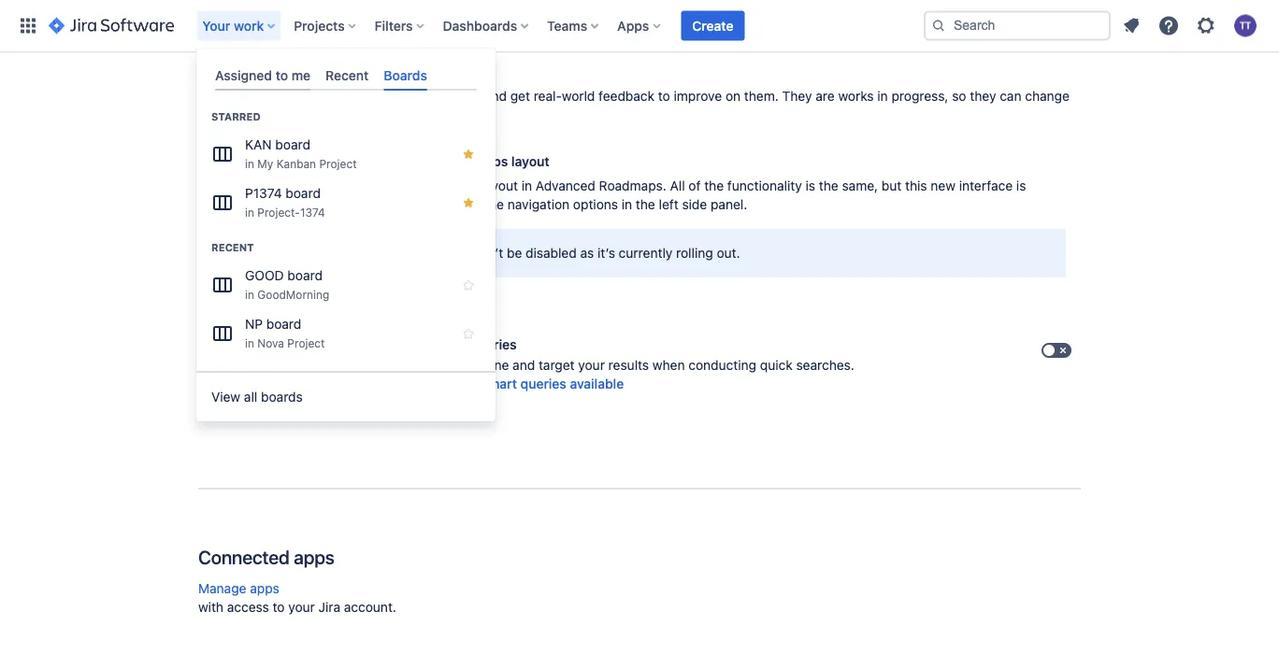 Task type: vqa. For each thing, say whether or not it's contained in the screenshot.
single select dropdown image on the right top of the page
no



Task type: locate. For each thing, give the bounding box(es) containing it.
apps up manage apps with access to your jira account.
[[294, 546, 334, 568]]

all.
[[439, 107, 456, 123]]

to inside quick search smart queries use smart queries to refine and target your results when conducting quick searches. learn more about the smart queries available
[[459, 358, 471, 373]]

learn more about the smart queries available button
[[345, 375, 624, 394]]

smart
[[430, 337, 467, 353], [372, 358, 407, 373], [481, 377, 517, 392]]

board up goodmorning
[[287, 268, 323, 284]]

new advanced roadmaps layout enable to see the new layout in advanced roadmaps. all of the functionality is the same, but this new interface is easier to navigate with the navigation options in the left side panel.
[[345, 154, 1026, 212]]

1 horizontal spatial advanced
[[536, 178, 596, 194]]

navigation
[[508, 197, 570, 212]]

1 horizontal spatial with
[[391, 89, 417, 104]]

0 horizontal spatial or
[[198, 107, 211, 123]]

0 horizontal spatial with
[[198, 600, 224, 615]]

in inside good board in goodmorning
[[245, 288, 254, 301]]

1 horizontal spatial jira
[[319, 600, 340, 615]]

board up kanban
[[275, 137, 310, 153]]

features
[[231, 89, 280, 104]]

with up released
[[391, 89, 417, 104]]

in down good on the top of page
[[245, 288, 254, 301]]

project inside 'kan board in my kanban project'
[[319, 157, 357, 170]]

works
[[838, 89, 874, 104]]

new up star p1374 board icon
[[453, 178, 478, 194]]

1 vertical spatial apps
[[250, 581, 279, 597]]

and
[[484, 89, 507, 104], [513, 358, 535, 373]]

in left my
[[245, 157, 254, 170]]

to inside manage apps with access to your jira account.
[[273, 600, 285, 615]]

apps up access
[[250, 581, 279, 597]]

1 horizontal spatial apps
[[294, 546, 334, 568]]

1 vertical spatial jira
[[319, 600, 340, 615]]

advanced up see
[[376, 154, 439, 169]]

your
[[578, 358, 605, 373], [288, 600, 315, 615]]

change
[[1025, 89, 1070, 104]]

kan board in my kanban project
[[245, 137, 357, 170]]

1 vertical spatial advanced
[[536, 178, 596, 194]]

the down roadmaps.
[[636, 197, 655, 212]]

available
[[570, 377, 624, 392]]

your right access
[[288, 600, 315, 615]]

queries down target
[[521, 377, 567, 392]]

as
[[580, 246, 594, 261]]

labs
[[233, 53, 267, 75]]

apps
[[617, 18, 649, 33]]

goodmorning
[[257, 288, 330, 301]]

interface
[[959, 178, 1013, 194]]

good
[[245, 268, 284, 284]]

smart up more
[[372, 358, 407, 373]]

view all boards link
[[196, 379, 496, 416]]

jira up labs
[[198, 53, 228, 75]]

0 vertical spatial with
[[391, 89, 417, 104]]

1 horizontal spatial or
[[255, 107, 268, 123]]

released
[[368, 107, 420, 123]]

apps
[[294, 546, 334, 568], [250, 581, 279, 597]]

1 vertical spatial smart
[[372, 358, 407, 373]]

them.
[[744, 89, 779, 104]]

1 is from the left
[[806, 178, 815, 194]]

and left the get
[[484, 89, 507, 104]]

queries up refine
[[470, 337, 517, 353]]

can't
[[473, 246, 503, 261]]

with
[[391, 89, 417, 104], [456, 197, 481, 212], [198, 600, 224, 615]]

board inside good board in goodmorning
[[287, 268, 323, 284]]

or down labs
[[198, 107, 211, 123]]

recent
[[326, 67, 369, 83], [211, 242, 254, 254]]

is
[[806, 178, 815, 194], [1016, 178, 1026, 194]]

board up nova
[[266, 317, 301, 332]]

the down refine
[[458, 377, 478, 392]]

teams button
[[542, 11, 606, 41]]

board up 1374
[[286, 186, 321, 201]]

is right functionality
[[806, 178, 815, 194]]

0 vertical spatial and
[[484, 89, 507, 104]]

0 horizontal spatial your
[[288, 600, 315, 615]]

to left me
[[276, 67, 288, 83]]

in
[[877, 89, 888, 104], [245, 157, 254, 170], [522, 178, 532, 194], [622, 197, 632, 212], [245, 206, 254, 219], [245, 288, 254, 301], [245, 337, 254, 350]]

your up available
[[578, 358, 605, 373]]

1 horizontal spatial your
[[578, 358, 605, 373]]

1 horizontal spatial queries
[[470, 337, 517, 353]]

2 or from the left
[[255, 107, 268, 123]]

smart up about
[[430, 337, 467, 353]]

project right nova
[[287, 337, 325, 350]]

assigned
[[215, 67, 272, 83]]

0 horizontal spatial is
[[806, 178, 815, 194]]

your
[[202, 18, 230, 33]]

layout down roadmaps
[[482, 178, 518, 194]]

in right works
[[877, 89, 888, 104]]

recent up experiment
[[326, 67, 369, 83]]

board inside p1374 board in project-1374
[[286, 186, 321, 201]]

0 vertical spatial smart
[[430, 337, 467, 353]]

account.
[[344, 600, 396, 615]]

your work button
[[197, 11, 283, 41]]

0 horizontal spatial apps
[[250, 581, 279, 597]]

get
[[510, 89, 530, 104]]

tab list containing assigned to me
[[208, 60, 484, 91]]

advanced
[[376, 154, 439, 169], [536, 178, 596, 194]]

more
[[384, 377, 415, 392]]

quick
[[760, 358, 793, 373]]

roadmaps
[[442, 154, 508, 169]]

0 vertical spatial layout
[[511, 154, 550, 169]]

smart down refine
[[481, 377, 517, 392]]

and inside quick search smart queries use smart queries to refine and target your results when conducting quick searches. learn more about the smart queries available
[[513, 358, 535, 373]]

and right refine
[[513, 358, 535, 373]]

of
[[689, 178, 701, 194]]

2 horizontal spatial new
[[931, 178, 956, 194]]

enable
[[345, 178, 386, 194]]

with inside the new advanced roadmaps layout enable to see the new layout in advanced roadmaps. all of the functionality is the same, but this new interface is easier to navigate with the navigation options in the left side panel.
[[456, 197, 481, 212]]

star kan board image
[[461, 147, 476, 162]]

1 vertical spatial recent
[[211, 242, 254, 254]]

labs features let us experiment with new ideas and get real-world feedback to improve on them. they are works in progress, so they can change or break, or may not end up released at all.
[[198, 89, 1070, 123]]

with down manage
[[198, 600, 224, 615]]

1 vertical spatial your
[[288, 600, 315, 615]]

nova
[[257, 337, 284, 350]]

0 vertical spatial advanced
[[376, 154, 439, 169]]

jira software image
[[49, 14, 174, 37], [49, 14, 174, 37]]

dashboards
[[443, 18, 517, 33]]

jira left account.
[[319, 600, 340, 615]]

to
[[276, 67, 288, 83], [658, 89, 670, 104], [390, 178, 402, 194], [385, 197, 397, 212], [459, 358, 471, 373], [273, 600, 285, 615]]

0 vertical spatial recent
[[326, 67, 369, 83]]

manage apps link
[[198, 580, 1081, 599]]

jira
[[198, 53, 228, 75], [319, 600, 340, 615]]

queries up about
[[411, 358, 455, 373]]

in down p1374
[[245, 206, 254, 219]]

2 vertical spatial queries
[[521, 377, 567, 392]]

apps inside manage apps with access to your jira account.
[[250, 581, 279, 597]]

to inside the labs features let us experiment with new ideas and get real-world feedback to improve on them. they are works in progress, so they can change or break, or may not end up released at all.
[[658, 89, 670, 104]]

about
[[419, 377, 454, 392]]

is right interface
[[1016, 178, 1026, 194]]

board
[[275, 137, 310, 153], [286, 186, 321, 201], [287, 268, 323, 284], [266, 317, 301, 332]]

or
[[198, 107, 211, 123], [255, 107, 268, 123]]

0 vertical spatial jira
[[198, 53, 228, 75]]

1 or from the left
[[198, 107, 211, 123]]

in down roadmaps.
[[622, 197, 632, 212]]

apps for manage
[[250, 581, 279, 597]]

to left improve
[[658, 89, 670, 104]]

project-
[[257, 206, 300, 219]]

0 vertical spatial apps
[[294, 546, 334, 568]]

us
[[303, 89, 317, 104]]

your inside quick search smart queries use smart queries to refine and target your results when conducting quick searches. learn more about the smart queries available
[[578, 358, 605, 373]]

star p1374 board image
[[461, 196, 476, 211]]

layout up "navigation"
[[511, 154, 550, 169]]

0 horizontal spatial and
[[484, 89, 507, 104]]

1 horizontal spatial and
[[513, 358, 535, 373]]

board inside 'kan board in my kanban project'
[[275, 137, 310, 153]]

1 vertical spatial project
[[287, 337, 325, 350]]

to left refine
[[459, 358, 471, 373]]

board inside np board in nova project
[[266, 317, 301, 332]]

create button
[[681, 11, 745, 41]]

with right navigate
[[456, 197, 481, 212]]

advanced up "navigation"
[[536, 178, 596, 194]]

1 vertical spatial with
[[456, 197, 481, 212]]

2 vertical spatial with
[[198, 600, 224, 615]]

new up at
[[420, 89, 445, 104]]

board for kan board
[[275, 137, 310, 153]]

appswitcher icon image
[[17, 14, 39, 37]]

queries
[[470, 337, 517, 353], [411, 358, 455, 373], [521, 377, 567, 392]]

2 horizontal spatial with
[[456, 197, 481, 212]]

see
[[405, 178, 427, 194]]

p1374 board in project-1374
[[245, 186, 325, 219]]

feedback
[[599, 89, 655, 104]]

layout
[[511, 154, 550, 169], [482, 178, 518, 194]]

0 horizontal spatial new
[[420, 89, 445, 104]]

apps for connected
[[294, 546, 334, 568]]

project up enable
[[319, 157, 357, 170]]

jira labs
[[198, 53, 267, 75]]

in down np
[[245, 337, 254, 350]]

this
[[398, 246, 423, 261]]

the
[[430, 178, 450, 194], [704, 178, 724, 194], [819, 178, 839, 194], [484, 197, 504, 212], [636, 197, 655, 212], [458, 377, 478, 392]]

1 horizontal spatial is
[[1016, 178, 1026, 194]]

0 vertical spatial project
[[319, 157, 357, 170]]

new right this
[[931, 178, 956, 194]]

real-
[[534, 89, 562, 104]]

or down features
[[255, 107, 268, 123]]

and inside the labs features let us experiment with new ideas and get real-world feedback to improve on them. they are works in progress, so they can change or break, or may not end up released at all.
[[484, 89, 507, 104]]

tab list
[[208, 60, 484, 91]]

create
[[692, 18, 734, 33]]

0 vertical spatial your
[[578, 358, 605, 373]]

at
[[424, 107, 435, 123]]

2 vertical spatial smart
[[481, 377, 517, 392]]

1 vertical spatial and
[[513, 358, 535, 373]]

banner
[[0, 0, 1279, 52]]

recent inside tab list
[[326, 67, 369, 83]]

1 horizontal spatial recent
[[326, 67, 369, 83]]

primary element
[[11, 0, 924, 52]]

to right access
[[273, 600, 285, 615]]

recent up good on the top of page
[[211, 242, 254, 254]]

target
[[539, 358, 575, 373]]

1 vertical spatial queries
[[411, 358, 455, 373]]



Task type: describe. For each thing, give the bounding box(es) containing it.
connected apps
[[198, 546, 334, 568]]

it's
[[598, 246, 615, 261]]

2 horizontal spatial queries
[[521, 377, 567, 392]]

currently
[[619, 246, 673, 261]]

0 horizontal spatial recent
[[211, 242, 254, 254]]

0 horizontal spatial jira
[[198, 53, 228, 75]]

search image
[[931, 18, 946, 33]]

np
[[245, 317, 263, 332]]

view
[[211, 390, 240, 405]]

with inside the labs features let us experiment with new ideas and get real-world feedback to improve on them. they are works in progress, so they can change or break, or may not end up released at all.
[[391, 89, 417, 104]]

but
[[882, 178, 902, 194]]

0 horizontal spatial advanced
[[376, 154, 439, 169]]

Search field
[[924, 11, 1111, 41]]

in up "navigation"
[[522, 178, 532, 194]]

notifications image
[[1120, 14, 1143, 37]]

to left see
[[390, 178, 402, 194]]

access
[[227, 600, 269, 615]]

navigate
[[401, 197, 452, 212]]

this feature can't be disabled as it's currently rolling out.
[[398, 246, 740, 261]]

help image
[[1158, 14, 1180, 37]]

star np board image
[[461, 327, 476, 342]]

in inside the labs features let us experiment with new ideas and get real-world feedback to improve on them. they are works in progress, so they can change or break, or may not end up released at all.
[[877, 89, 888, 104]]

0 vertical spatial queries
[[470, 337, 517, 353]]

manage
[[198, 581, 246, 597]]

board for p1374 board
[[286, 186, 321, 201]]

your profile and settings image
[[1234, 14, 1257, 37]]

settings image
[[1195, 14, 1218, 37]]

may
[[271, 107, 296, 123]]

me
[[292, 67, 311, 83]]

board for np board
[[266, 317, 301, 332]]

filters
[[375, 18, 413, 33]]

be
[[507, 246, 522, 261]]

same,
[[842, 178, 878, 194]]

end
[[323, 107, 346, 123]]

my
[[257, 157, 273, 170]]

rolling
[[676, 246, 713, 261]]

in inside np board in nova project
[[245, 337, 254, 350]]

results
[[608, 358, 649, 373]]

the left same,
[[819, 178, 839, 194]]

apps button
[[612, 11, 668, 41]]

0 horizontal spatial smart
[[372, 358, 407, 373]]

2 horizontal spatial smart
[[481, 377, 517, 392]]

left
[[659, 197, 679, 212]]

the up navigate
[[430, 178, 450, 194]]

side
[[682, 197, 707, 212]]

improve
[[674, 89, 722, 104]]

np board in nova project
[[245, 317, 325, 350]]

with inside manage apps with access to your jira account.
[[198, 600, 224, 615]]

world
[[562, 89, 595, 104]]

ideas
[[449, 89, 481, 104]]

banner containing your work
[[0, 0, 1279, 52]]

boards
[[261, 390, 303, 405]]

use
[[345, 358, 369, 373]]

on
[[726, 89, 741, 104]]

work
[[234, 18, 264, 33]]

so
[[952, 89, 966, 104]]

star good board image
[[461, 278, 476, 293]]

let
[[284, 89, 299, 104]]

searches.
[[796, 358, 855, 373]]

good board in goodmorning
[[245, 268, 330, 301]]

in inside p1374 board in project-1374
[[245, 206, 254, 219]]

new
[[345, 154, 373, 169]]

project inside np board in nova project
[[287, 337, 325, 350]]

connected
[[198, 546, 290, 568]]

kan
[[245, 137, 272, 153]]

new inside the labs features let us experiment with new ideas and get real-world feedback to improve on them. they are works in progress, so they can change or break, or may not end up released at all.
[[420, 89, 445, 104]]

quick search smart queries use smart queries to refine and target your results when conducting quick searches. learn more about the smart queries available
[[345, 337, 855, 392]]

the right star p1374 board icon
[[484, 197, 504, 212]]

to right easier on the left top of the page
[[385, 197, 397, 212]]

kanban
[[277, 157, 316, 170]]

your work
[[202, 18, 264, 33]]

projects
[[294, 18, 345, 33]]

easier
[[345, 197, 382, 212]]

can
[[1000, 89, 1022, 104]]

up
[[350, 107, 365, 123]]

they
[[782, 89, 812, 104]]

1 horizontal spatial new
[[453, 178, 478, 194]]

2 is from the left
[[1016, 178, 1026, 194]]

in inside 'kan board in my kanban project'
[[245, 157, 254, 170]]

out.
[[717, 246, 740, 261]]

options
[[573, 197, 618, 212]]

filters button
[[369, 11, 432, 41]]

learn
[[345, 377, 380, 392]]

panel.
[[711, 197, 747, 212]]

quick
[[345, 337, 381, 353]]

your inside manage apps with access to your jira account.
[[288, 600, 315, 615]]

they
[[970, 89, 996, 104]]

when
[[653, 358, 685, 373]]

this
[[905, 178, 927, 194]]

1 vertical spatial layout
[[482, 178, 518, 194]]

view all boards
[[211, 390, 303, 405]]

refine
[[475, 358, 509, 373]]

board for good board
[[287, 268, 323, 284]]

disabled
[[526, 246, 577, 261]]

roadmaps.
[[599, 178, 667, 194]]

jira inside manage apps with access to your jira account.
[[319, 600, 340, 615]]

the right of
[[704, 178, 724, 194]]

progress,
[[892, 89, 949, 104]]

all
[[244, 390, 257, 405]]

not
[[300, 107, 320, 123]]

the inside quick search smart queries use smart queries to refine and target your results when conducting quick searches. learn more about the smart queries available
[[458, 377, 478, 392]]

p1374
[[245, 186, 282, 201]]

projects button
[[288, 11, 363, 41]]

dashboards button
[[437, 11, 536, 41]]

1 horizontal spatial smart
[[430, 337, 467, 353]]

are
[[816, 89, 835, 104]]

assigned to me
[[215, 67, 311, 83]]

experiment
[[320, 89, 388, 104]]

1374
[[300, 206, 325, 219]]

teams
[[547, 18, 587, 33]]

0 horizontal spatial queries
[[411, 358, 455, 373]]

labs
[[198, 89, 227, 104]]

boards
[[384, 67, 427, 83]]



